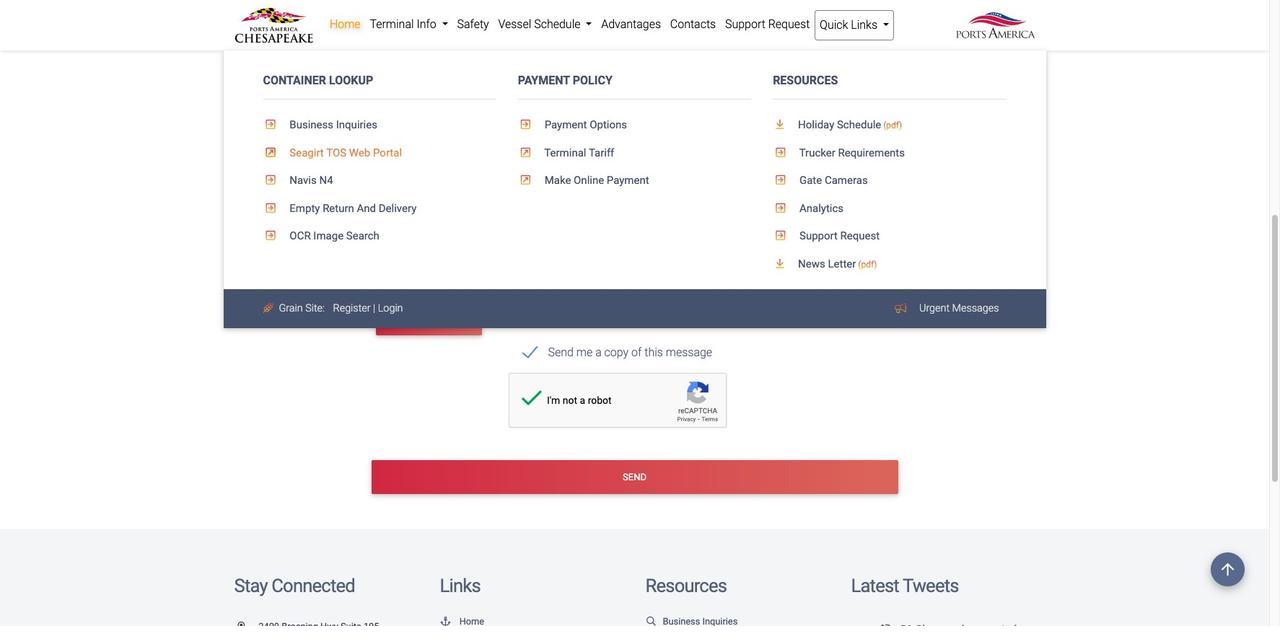 Task type: locate. For each thing, give the bounding box(es) containing it.
0 vertical spatial schedule
[[534, 17, 581, 31]]

1 vertical spatial request
[[841, 230, 880, 243]]

1 horizontal spatial terminal
[[545, 146, 587, 159]]

0 horizontal spatial resources
[[646, 575, 727, 597]]

login
[[378, 303, 403, 315]]

1 vertical spatial resources
[[646, 575, 727, 597]]

trucker requirements link
[[773, 139, 1007, 167]]

0 vertical spatial terminal
[[370, 17, 414, 31]]

stay connected
[[234, 575, 355, 597]]

(pdf) right letter
[[859, 260, 877, 270]]

advantages link
[[597, 10, 666, 39]]

1 vertical spatial support request
[[797, 230, 880, 243]]

1 horizontal spatial request
[[841, 230, 880, 243]]

resources for payment policy
[[773, 74, 838, 87]]

payment down the terminal tariff link
[[607, 174, 649, 187]]

schedule for holiday
[[837, 119, 882, 132]]

resources inside quick links "element"
[[773, 74, 838, 87]]

send button
[[371, 461, 898, 494]]

search image
[[646, 618, 657, 627]]

schedule up trucker requirements
[[837, 119, 882, 132]]

0 vertical spatial payment
[[518, 74, 570, 87]]

navis
[[290, 174, 317, 187]]

resources up holiday at the right of the page
[[773, 74, 838, 87]]

vessel schedule
[[498, 17, 584, 31]]

support down analytics
[[800, 230, 838, 243]]

1 vertical spatial support
[[800, 230, 838, 243]]

1 vertical spatial support request link
[[773, 222, 1007, 250]]

cameras
[[825, 174, 868, 187]]

0 horizontal spatial schedule
[[534, 17, 581, 31]]

analytics link
[[773, 195, 1007, 222]]

0 vertical spatial (pdf)
[[884, 121, 903, 131]]

payment up terminal tariff
[[545, 119, 587, 132]]

anchor image
[[440, 618, 452, 627]]

tweets
[[903, 575, 959, 597]]

payment
[[518, 74, 570, 87], [545, 119, 587, 132], [607, 174, 649, 187]]

0 horizontal spatial (pdf)
[[859, 260, 877, 270]]

schedule inside quick links "element"
[[837, 119, 882, 132]]

tos
[[326, 146, 347, 159]]

0 vertical spatial support
[[725, 17, 766, 31]]

tariff
[[589, 146, 615, 159]]

stay
[[234, 575, 268, 597]]

message
[[666, 346, 713, 360]]

send
[[548, 346, 574, 360]]

gate cameras
[[797, 174, 868, 187]]

copy
[[605, 346, 629, 360]]

support request left 'quick'
[[725, 17, 810, 31]]

empty
[[290, 202, 320, 215]]

arr
[[371, 41, 393, 55]]

support
[[725, 17, 766, 31], [800, 230, 838, 243]]

terminal up arr
[[370, 17, 414, 31]]

(optional)
[[647, 21, 696, 35]]

schedule for vessel
[[534, 17, 581, 31]]

support request
[[725, 17, 810, 31], [797, 230, 880, 243]]

1 vertical spatial links
[[440, 575, 481, 597]]

(pdf) for schedule
[[884, 121, 903, 131]]

0 horizontal spatial request
[[769, 17, 810, 31]]

urgent messages
[[920, 303, 1000, 315]]

links up the "anchor" image on the bottom
[[440, 575, 481, 597]]

0 vertical spatial support request
[[725, 17, 810, 31]]

0 horizontal spatial links
[[440, 575, 481, 597]]

container
[[263, 74, 326, 87]]

latest
[[852, 575, 899, 597]]

choose file
[[400, 313, 457, 324]]

contacts link
[[666, 10, 721, 39]]

1 horizontal spatial schedule
[[837, 119, 882, 132]]

news letter (pdf)
[[796, 258, 877, 271]]

seagirt tos web portal
[[287, 146, 402, 159]]

image
[[314, 230, 344, 243]]

1 horizontal spatial (pdf)
[[884, 121, 903, 131]]

inquiries
[[336, 119, 378, 132]]

ocr image search
[[287, 230, 380, 243]]

request left 'quick'
[[769, 17, 810, 31]]

terminal inside quick links "element"
[[545, 146, 587, 159]]

ocr image search link
[[263, 222, 497, 250]]

type
[[661, 78, 685, 91]]

messages
[[953, 303, 1000, 315]]

request up letter
[[841, 230, 880, 243]]

terminal for terminal info
[[370, 17, 414, 31]]

quick links
[[820, 18, 881, 32]]

safety link
[[453, 10, 494, 39]]

register link
[[333, 303, 371, 315]]

connected
[[272, 575, 355, 597]]

carrier
[[609, 21, 644, 35]]

home
[[330, 17, 361, 31]]

make
[[545, 174, 571, 187]]

send me a copy of this message
[[548, 346, 713, 360]]

service
[[621, 78, 658, 91]]

0 vertical spatial resources
[[773, 74, 838, 87]]

coast
[[371, 98, 401, 111]]

and
[[357, 202, 376, 215]]

support right contacts
[[725, 17, 766, 31]]

1 vertical spatial (pdf)
[[859, 260, 877, 270]]

(pdf) inside news letter (pdf)
[[859, 260, 877, 270]]

choose
[[400, 313, 437, 324]]

support request link
[[721, 10, 815, 39], [773, 222, 1007, 250]]

links right 'quick'
[[851, 18, 878, 32]]

export
[[584, 78, 618, 91]]

schedule right vessel
[[534, 17, 581, 31]]

1 vertical spatial schedule
[[837, 119, 882, 132]]

request
[[769, 17, 810, 31], [841, 230, 880, 243]]

arrow to bottom image
[[773, 119, 796, 130]]

payment policy
[[518, 74, 613, 87]]

login link
[[378, 303, 403, 315]]

info
[[417, 17, 437, 31]]

(pdf) up trucker requirements link on the top
[[884, 121, 903, 131]]

(pdf) inside holiday schedule (pdf)
[[884, 121, 903, 131]]

1 vertical spatial payment
[[545, 119, 587, 132]]

schedule inside 'link'
[[534, 17, 581, 31]]

ocr
[[290, 230, 311, 243]]

navis n4
[[287, 174, 333, 187]]

home link
[[325, 10, 365, 39]]

1 vertical spatial terminal
[[545, 146, 587, 159]]

terminal info link
[[365, 10, 453, 39]]

1 horizontal spatial support
[[800, 230, 838, 243]]

2 vertical spatial payment
[[607, 174, 649, 187]]

terminal up make
[[545, 146, 587, 159]]

links
[[851, 18, 878, 32], [440, 575, 481, 597]]

payment options link
[[518, 111, 752, 139]]

support request link up letter
[[773, 222, 1007, 250]]

seagirt tos web portal link
[[263, 139, 497, 167]]

support request link left 'quick'
[[721, 10, 815, 39]]

Attach up to three(3) .jpg, .png or .pdf files. No duplicates allowed. text field
[[494, 298, 901, 326]]

letter
[[828, 258, 856, 271]]

resources up search image
[[646, 575, 727, 597]]

0 horizontal spatial terminal
[[370, 17, 414, 31]]

0 vertical spatial links
[[851, 18, 878, 32]]

0 vertical spatial request
[[769, 17, 810, 31]]

None text field
[[371, 0, 898, 2], [371, 138, 898, 246], [371, 0, 898, 2], [371, 138, 898, 246]]

portal
[[373, 146, 402, 159]]

support request up news letter (pdf)
[[797, 230, 880, 243]]

1 horizontal spatial resources
[[773, 74, 838, 87]]

payment down ocean carrier (optional) arr
[[518, 74, 570, 87]]



Task type: vqa. For each thing, say whether or not it's contained in the screenshot.
2nd MSK/SUD/SFL from the bottom
no



Task type: describe. For each thing, give the bounding box(es) containing it.
advantages
[[602, 17, 661, 31]]

go to top image
[[1211, 553, 1245, 587]]

send
[[623, 472, 647, 483]]

make online payment link
[[518, 167, 752, 195]]

ocean
[[574, 21, 606, 35]]

0 vertical spatial support request link
[[721, 10, 815, 39]]

arrow to bottom image
[[773, 258, 796, 269]]

register
[[333, 303, 371, 315]]

placards
[[437, 98, 481, 111]]

requirements
[[839, 146, 905, 159]]

business inquiries
[[287, 119, 378, 132]]

make online payment
[[542, 174, 649, 187]]

a
[[596, 346, 602, 360]]

grain site:
[[279, 303, 325, 315]]

ocean carrier (optional) arr
[[371, 21, 696, 55]]

urgent messages link
[[912, 295, 1007, 322]]

terminal info
[[370, 17, 439, 31]]

trucker requirements
[[797, 146, 905, 159]]

guard
[[404, 98, 435, 111]]

quick links element
[[223, 51, 1046, 328]]

delivery
[[379, 202, 417, 215]]

grain
[[279, 303, 303, 315]]

support inside quick links "element"
[[800, 230, 838, 243]]

gate
[[800, 174, 822, 187]]

news
[[799, 258, 826, 271]]

terminal tariff
[[542, 146, 615, 159]]

holiday
[[799, 119, 835, 132]]

business inquiries link
[[263, 111, 497, 139]]

0 horizontal spatial support
[[725, 17, 766, 31]]

business
[[290, 119, 334, 132]]

quick
[[820, 18, 849, 32]]

this
[[645, 346, 663, 360]]

wheat image
[[263, 303, 276, 314]]

holiday schedule (pdf)
[[796, 119, 903, 132]]

urgent
[[920, 303, 950, 315]]

web
[[349, 146, 371, 159]]

bullhorn image
[[895, 303, 910, 314]]

quick links link
[[815, 10, 895, 40]]

trucker
[[800, 146, 836, 159]]

online
[[574, 174, 604, 187]]

vessel
[[498, 17, 532, 31]]

request inside quick links "element"
[[841, 230, 880, 243]]

latest tweets
[[852, 575, 959, 597]]

lookup
[[329, 74, 373, 87]]

payment for payment options
[[545, 119, 587, 132]]

(pdf) for letter
[[859, 260, 877, 270]]

terminal for terminal tariff
[[545, 146, 587, 159]]

vessel schedule link
[[494, 10, 597, 39]]

1 horizontal spatial links
[[851, 18, 878, 32]]

return
[[323, 202, 354, 215]]

analytics
[[797, 202, 844, 215]]

resources for links
[[646, 575, 727, 597]]

export service type coast guard placards
[[371, 78, 685, 111]]

support request inside quick links "element"
[[797, 230, 880, 243]]

file
[[439, 313, 457, 324]]

search
[[346, 230, 380, 243]]

terminal tariff link
[[518, 139, 752, 167]]

|
[[373, 303, 376, 315]]

options
[[590, 119, 627, 132]]

empty return and delivery link
[[263, 195, 497, 222]]

payment options
[[542, 119, 627, 132]]

container lookup
[[263, 74, 373, 87]]

seagirt
[[290, 146, 324, 159]]

n4
[[319, 174, 333, 187]]

safety
[[457, 17, 489, 31]]

navis n4 link
[[263, 167, 497, 195]]

register | login
[[333, 303, 403, 315]]

map marker alt image
[[238, 623, 256, 627]]

payment for payment policy
[[518, 74, 570, 87]]

contacts
[[671, 17, 716, 31]]

of
[[632, 346, 642, 360]]



